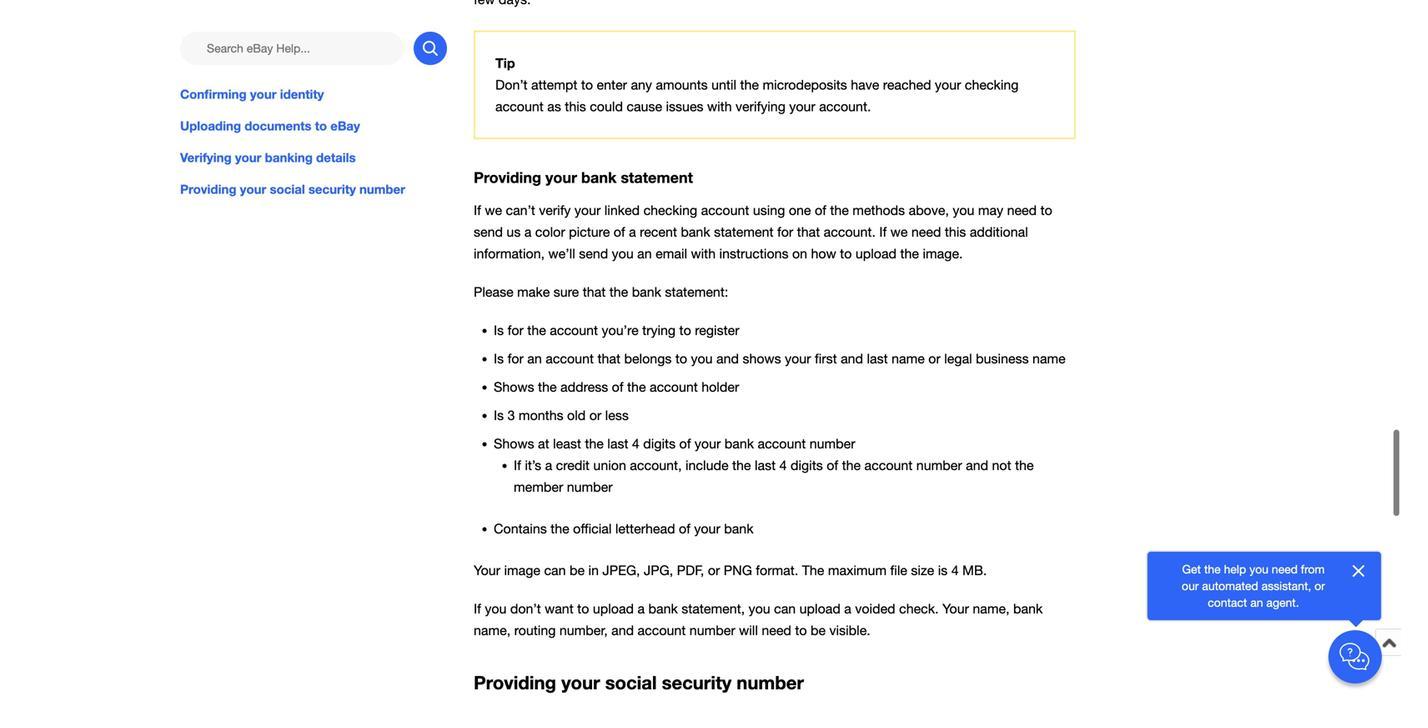 Task type: describe. For each thing, give the bounding box(es) containing it.
tip don't attempt to enter any amounts until the microdeposits have reached your checking account as this could cause issues with verifying your account.
[[495, 55, 1019, 114]]

your down number,
[[561, 672, 600, 694]]

could
[[590, 99, 623, 114]]

and up holder
[[716, 351, 739, 367]]

information,
[[474, 246, 545, 261]]

verifying
[[736, 99, 786, 114]]

to right trying
[[679, 323, 691, 338]]

banking
[[265, 150, 313, 165]]

a down jpg,
[[638, 601, 645, 617]]

or inside get the help you need from our automated assistant, or contact an agent.
[[1315, 579, 1325, 593]]

verifying your banking details link
[[180, 149, 447, 167]]

shows for shows the address of the account holder
[[494, 380, 534, 395]]

confirming your identity link
[[180, 85, 447, 103]]

checking inside if we can't verify your linked checking account using one of the methods above, you may need to send us a color picture of a recent bank statement for that account. if we need this additional information, we'll send you an email with instructions on how to upload the image.
[[644, 202, 697, 218]]

want
[[545, 601, 574, 617]]

file
[[890, 563, 907, 578]]

0 horizontal spatial can
[[544, 563, 566, 578]]

any
[[631, 77, 652, 93]]

on
[[792, 246, 807, 261]]

mb.
[[963, 563, 987, 578]]

providing down verifying
[[180, 182, 236, 197]]

0 vertical spatial send
[[474, 224, 503, 240]]

your up verify in the left top of the page
[[545, 169, 577, 187]]

get
[[1182, 563, 1201, 576]]

have
[[851, 77, 879, 93]]

bank inside shows at least the last 4 digits of your bank account number if it's a credit union account, include the last 4 digits of the account number and not the member number
[[725, 436, 754, 452]]

and inside shows at least the last 4 digits of your bank account number if it's a credit union account, include the last 4 digits of the account number and not the member number
[[966, 458, 988, 473]]

for for is for an account that belongs to you and shows your first and last name or legal business name
[[508, 351, 524, 367]]

0 horizontal spatial upload
[[593, 601, 634, 617]]

how
[[811, 246, 836, 261]]

uploading
[[180, 118, 241, 133]]

routing
[[514, 623, 556, 639]]

verifying your banking details
[[180, 150, 356, 165]]

1 vertical spatial we
[[891, 224, 908, 240]]

1 horizontal spatial upload
[[800, 601, 841, 617]]

if you don't want to upload a bank statement, you can upload a voided check. your name, bank name, routing number, and account number will need to be visible.
[[474, 601, 1043, 639]]

0 horizontal spatial be
[[570, 563, 585, 578]]

less
[[605, 408, 629, 423]]

least
[[553, 436, 581, 452]]

assistant,
[[1262, 579, 1311, 593]]

the inside get the help you need from our automated assistant, or contact an agent.
[[1204, 563, 1221, 576]]

if we can't verify your linked checking account using one of the methods above, you may need to send us a color picture of a recent bank statement for that account. if we need this additional information, we'll send you an email with instructions on how to upload the image.
[[474, 202, 1052, 261]]

0 horizontal spatial name,
[[474, 623, 511, 639]]

account,
[[630, 458, 682, 473]]

need inside get the help you need from our automated assistant, or contact an agent.
[[1272, 563, 1298, 576]]

may
[[978, 202, 1003, 218]]

methods
[[853, 202, 905, 218]]

as
[[547, 99, 561, 114]]

belongs
[[624, 351, 672, 367]]

microdeposits
[[763, 77, 847, 93]]

your inside if you don't want to upload a bank statement, you can upload a voided check. your name, bank name, routing number, and account number will need to be visible.
[[942, 601, 969, 617]]

account. inside tip don't attempt to enter any amounts until the microdeposits have reached your checking account as this could cause issues with verifying your account.
[[819, 99, 871, 114]]

the
[[802, 563, 824, 578]]

1 vertical spatial social
[[605, 672, 657, 694]]

your right reached
[[935, 77, 961, 93]]

shows
[[743, 351, 781, 367]]

voided
[[855, 601, 895, 617]]

number,
[[560, 623, 608, 639]]

security inside 'providing your social security number' link
[[308, 182, 356, 197]]

get the help you need from our automated assistant, or contact an agent. tooltip
[[1174, 561, 1333, 611]]

make
[[517, 284, 550, 300]]

is 3 months old or less
[[494, 408, 629, 423]]

jpg,
[[644, 563, 673, 578]]

address
[[560, 380, 608, 395]]

1 name from the left
[[892, 351, 925, 367]]

to left visible.
[[795, 623, 807, 639]]

don't
[[495, 77, 528, 93]]

0 horizontal spatial statement
[[621, 169, 693, 187]]

1 horizontal spatial last
[[755, 458, 776, 473]]

providing your social security number link
[[180, 180, 447, 199]]

to right may
[[1041, 202, 1052, 218]]

using
[[753, 202, 785, 218]]

to inside the uploading documents to ebay 'link'
[[315, 118, 327, 133]]

in
[[588, 563, 599, 578]]

contains
[[494, 521, 547, 537]]

png
[[724, 563, 752, 578]]

for for is for the account you're trying to register
[[508, 323, 524, 338]]

you left may
[[953, 202, 975, 218]]

instructions
[[719, 246, 789, 261]]

from
[[1301, 563, 1325, 576]]

number inside if you don't want to upload a bank statement, you can upload a voided check. your name, bank name, routing number, and account number will need to be visible.
[[690, 623, 735, 639]]

checking inside tip don't attempt to enter any amounts until the microdeposits have reached your checking account as this could cause issues with verifying your account.
[[965, 77, 1019, 93]]

this inside if we can't verify your linked checking account using one of the methods above, you may need to send us a color picture of a recent bank statement for that account. if we need this additional information, we'll send you an email with instructions on how to upload the image.
[[945, 224, 966, 240]]

visible.
[[829, 623, 871, 639]]

ebay
[[330, 118, 360, 133]]

0 vertical spatial your
[[474, 563, 500, 578]]

issues
[[666, 99, 704, 114]]

account inside tip don't attempt to enter any amounts until the microdeposits have reached your checking account as this could cause issues with verifying your account.
[[495, 99, 544, 114]]

confirming your identity
[[180, 87, 324, 102]]

1 vertical spatial 4
[[780, 458, 787, 473]]

upload inside if we can't verify your linked checking account using one of the methods above, you may need to send us a color picture of a recent bank statement for that account. if we need this additional information, we'll send you an email with instructions on how to upload the image.
[[856, 246, 897, 261]]

verify
[[539, 202, 571, 218]]

is
[[938, 563, 948, 578]]

that inside if we can't verify your linked checking account using one of the methods above, you may need to send us a color picture of a recent bank statement for that account. if we need this additional information, we'll send you an email with instructions on how to upload the image.
[[797, 224, 820, 240]]

holder
[[702, 380, 739, 395]]

register
[[695, 323, 739, 338]]

or right pdf,
[[708, 563, 720, 578]]

one
[[789, 202, 811, 218]]

your left first
[[785, 351, 811, 367]]

size
[[911, 563, 934, 578]]

with inside if we can't verify your linked checking account using one of the methods above, you may need to send us a color picture of a recent bank statement for that account. if we need this additional information, we'll send you an email with instructions on how to upload the image.
[[691, 246, 716, 261]]

old
[[567, 408, 586, 423]]

enter
[[597, 77, 627, 93]]

at
[[538, 436, 549, 452]]

account inside if we can't verify your linked checking account using one of the methods above, you may need to send us a color picture of a recent bank statement for that account. if we need this additional information, we'll send you an email with instructions on how to upload the image.
[[701, 202, 749, 218]]

need down above,
[[912, 224, 941, 240]]

email
[[656, 246, 687, 261]]

need right may
[[1007, 202, 1037, 218]]

our
[[1182, 579, 1199, 593]]

please make sure that the bank statement:
[[474, 284, 728, 300]]

agent.
[[1267, 596, 1299, 610]]

please
[[474, 284, 514, 300]]

help
[[1224, 563, 1246, 576]]

and right first
[[841, 351, 863, 367]]

member
[[514, 480, 563, 495]]

a down linked
[[629, 224, 636, 240]]

to up number,
[[577, 601, 589, 617]]

official
[[573, 521, 612, 537]]

check.
[[899, 601, 939, 617]]

providing your bank statement
[[474, 169, 693, 187]]

linked
[[604, 202, 640, 218]]

until
[[712, 77, 736, 93]]

if down methods
[[879, 224, 887, 240]]

contact
[[1208, 596, 1247, 610]]

account inside if you don't want to upload a bank statement, you can upload a voided check. your name, bank name, routing number, and account number will need to be visible.
[[638, 623, 686, 639]]

is for an account that belongs to you and shows your first and last name or legal business name
[[494, 351, 1066, 367]]

statement:
[[665, 284, 728, 300]]

2 vertical spatial 4
[[951, 563, 959, 578]]

1 vertical spatial security
[[662, 672, 732, 694]]



Task type: locate. For each thing, give the bounding box(es) containing it.
1 horizontal spatial can
[[774, 601, 796, 617]]

business
[[976, 351, 1029, 367]]

0 horizontal spatial we
[[485, 202, 502, 218]]

with right email
[[691, 246, 716, 261]]

you're
[[602, 323, 639, 338]]

for up '3 months'
[[508, 351, 524, 367]]

0 vertical spatial we
[[485, 202, 502, 218]]

to left ebay
[[315, 118, 327, 133]]

need up assistant,
[[1272, 563, 1298, 576]]

your inside shows at least the last 4 digits of your bank account number if it's a credit union account, include the last 4 digits of the account number and not the member number
[[695, 436, 721, 452]]

0 horizontal spatial 4
[[632, 436, 640, 452]]

2 vertical spatial that
[[598, 351, 621, 367]]

you down register
[[691, 351, 713, 367]]

image.
[[923, 246, 963, 261]]

can't
[[506, 202, 535, 218]]

1 horizontal spatial providing your social security number
[[474, 672, 804, 694]]

your
[[474, 563, 500, 578], [942, 601, 969, 617]]

can inside if you don't want to upload a bank statement, you can upload a voided check. your name, bank name, routing number, and account number will need to be visible.
[[774, 601, 796, 617]]

a inside shows at least the last 4 digits of your bank account number if it's a credit union account, include the last 4 digits of the account number and not the member number
[[545, 458, 552, 473]]

you left don't on the bottom left of the page
[[485, 601, 507, 617]]

get the help you need from our automated assistant, or contact an agent.
[[1182, 563, 1325, 610]]

shows
[[494, 380, 534, 395], [494, 436, 534, 452]]

you inside get the help you need from our automated assistant, or contact an agent.
[[1250, 563, 1269, 576]]

1 horizontal spatial 4
[[780, 458, 787, 473]]

name, down mb.
[[973, 601, 1010, 617]]

is for is for an account that belongs to you and shows your first and last name or legal business name
[[494, 351, 504, 367]]

or right old on the left of page
[[589, 408, 602, 423]]

can
[[544, 563, 566, 578], [774, 601, 796, 617]]

0 vertical spatial shows
[[494, 380, 534, 395]]

if inside if you don't want to upload a bank statement, you can upload a voided check. your name, bank name, routing number, and account number will need to be visible.
[[474, 601, 481, 617]]

picture
[[569, 224, 610, 240]]

providing down routing
[[474, 672, 556, 694]]

this right as
[[565, 99, 586, 114]]

0 horizontal spatial security
[[308, 182, 356, 197]]

0 vertical spatial statement
[[621, 169, 693, 187]]

and left not
[[966, 458, 988, 473]]

is for the account you're trying to register
[[494, 323, 739, 338]]

or
[[929, 351, 941, 367], [589, 408, 602, 423], [708, 563, 720, 578], [1315, 579, 1325, 593]]

be left "in"
[[570, 563, 585, 578]]

2 shows from the top
[[494, 436, 534, 452]]

will
[[739, 623, 758, 639]]

2 is from the top
[[494, 351, 504, 367]]

include
[[686, 458, 729, 473]]

last right first
[[867, 351, 888, 367]]

and inside if you don't want to upload a bank statement, you can upload a voided check. your name, bank name, routing number, and account number will need to be visible.
[[611, 623, 634, 639]]

1 horizontal spatial name
[[1033, 351, 1066, 367]]

1 horizontal spatial checking
[[965, 77, 1019, 93]]

1 horizontal spatial security
[[662, 672, 732, 694]]

be inside if you don't want to upload a bank statement, you can upload a voided check. your name, bank name, routing number, and account number will need to be visible.
[[811, 623, 826, 639]]

2 name from the left
[[1033, 351, 1066, 367]]

1 vertical spatial that
[[583, 284, 606, 300]]

to right belongs
[[675, 351, 687, 367]]

1 vertical spatial this
[[945, 224, 966, 240]]

for
[[777, 224, 793, 240], [508, 323, 524, 338], [508, 351, 524, 367]]

checking
[[965, 77, 1019, 93], [644, 202, 697, 218]]

send down picture on the top
[[579, 246, 608, 261]]

your down microdeposits
[[789, 99, 815, 114]]

amounts
[[656, 77, 708, 93]]

security down statement,
[[662, 672, 732, 694]]

0 vertical spatial this
[[565, 99, 586, 114]]

your image can be in jpeg, jpg, pdf, or png format. the maximum file size is 4 mb.
[[474, 563, 987, 578]]

0 horizontal spatial this
[[565, 99, 586, 114]]

1 horizontal spatial an
[[637, 246, 652, 261]]

a right us
[[524, 224, 532, 240]]

3 is from the top
[[494, 408, 504, 423]]

we left can't
[[485, 202, 502, 218]]

contains the official letterhead of your bank
[[494, 521, 754, 537]]

2 horizontal spatial last
[[867, 351, 888, 367]]

providing your social security number down banking
[[180, 182, 405, 197]]

statement,
[[682, 601, 745, 617]]

your left image
[[474, 563, 500, 578]]

0 vertical spatial name,
[[973, 601, 1010, 617]]

documents
[[245, 118, 311, 133]]

your
[[935, 77, 961, 93], [250, 87, 277, 102], [789, 99, 815, 114], [235, 150, 261, 165], [545, 169, 577, 187], [240, 182, 266, 197], [575, 202, 601, 218], [785, 351, 811, 367], [695, 436, 721, 452], [694, 521, 720, 537], [561, 672, 600, 694]]

to right how
[[840, 246, 852, 261]]

is for is 3 months old or less
[[494, 408, 504, 423]]

2 horizontal spatial upload
[[856, 246, 897, 261]]

statement inside if we can't verify your linked checking account using one of the methods above, you may need to send us a color picture of a recent bank statement for that account. if we need this additional information, we'll send you an email with instructions on how to upload the image.
[[714, 224, 774, 240]]

with inside tip don't attempt to enter any amounts until the microdeposits have reached your checking account as this could cause issues with verifying your account.
[[707, 99, 732, 114]]

your down verifying your banking details
[[240, 182, 266, 197]]

1 horizontal spatial your
[[942, 601, 969, 617]]

uploading documents to ebay
[[180, 118, 360, 133]]

it's
[[525, 458, 541, 473]]

union
[[593, 458, 626, 473]]

2 vertical spatial an
[[1251, 596, 1263, 610]]

0 vertical spatial that
[[797, 224, 820, 240]]

verifying
[[180, 150, 232, 165]]

you down linked
[[612, 246, 634, 261]]

1 vertical spatial digits
[[791, 458, 823, 473]]

is for is for the account you're trying to register
[[494, 323, 504, 338]]

is
[[494, 323, 504, 338], [494, 351, 504, 367], [494, 408, 504, 423]]

1 vertical spatial checking
[[644, 202, 697, 218]]

to
[[581, 77, 593, 93], [315, 118, 327, 133], [1041, 202, 1052, 218], [840, 246, 852, 261], [679, 323, 691, 338], [675, 351, 687, 367], [577, 601, 589, 617], [795, 623, 807, 639]]

to inside tip don't attempt to enter any amounts until the microdeposits have reached your checking account as this could cause issues with verifying your account.
[[581, 77, 593, 93]]

1 horizontal spatial send
[[579, 246, 608, 261]]

a right it's
[[545, 458, 552, 473]]

providing
[[474, 169, 541, 187], [180, 182, 236, 197], [474, 672, 556, 694]]

that right sure on the top left of the page
[[583, 284, 606, 300]]

shows at least the last 4 digits of your bank account number if it's a credit union account, include the last 4 digits of the account number and not the member number
[[494, 436, 1034, 495]]

1 is from the top
[[494, 323, 504, 338]]

for down make
[[508, 323, 524, 338]]

0 vertical spatial account.
[[819, 99, 871, 114]]

that up shows the address of the account holder
[[598, 351, 621, 367]]

an inside if we can't verify your linked checking account using one of the methods above, you may need to send us a color picture of a recent bank statement for that account. if we need this additional information, we'll send you an email with instructions on how to upload the image.
[[637, 246, 652, 261]]

2 horizontal spatial 4
[[951, 563, 959, 578]]

1 vertical spatial your
[[942, 601, 969, 617]]

1 vertical spatial account.
[[824, 224, 876, 240]]

you
[[953, 202, 975, 218], [612, 246, 634, 261], [691, 351, 713, 367], [1250, 563, 1269, 576], [485, 601, 507, 617], [749, 601, 770, 617]]

or down from
[[1315, 579, 1325, 593]]

0 vertical spatial for
[[777, 224, 793, 240]]

account. inside if we can't verify your linked checking account using one of the methods above, you may need to send us a color picture of a recent bank statement for that account. if we need this additional information, we'll send you an email with instructions on how to upload the image.
[[824, 224, 876, 240]]

1 vertical spatial an
[[527, 351, 542, 367]]

4
[[632, 436, 640, 452], [780, 458, 787, 473], [951, 563, 959, 578]]

Search eBay Help... text field
[[180, 32, 404, 65]]

0 horizontal spatial name
[[892, 351, 925, 367]]

details
[[316, 150, 356, 165]]

name left legal
[[892, 351, 925, 367]]

1 horizontal spatial statement
[[714, 224, 774, 240]]

0 horizontal spatial send
[[474, 224, 503, 240]]

upload up visible.
[[800, 601, 841, 617]]

1 horizontal spatial social
[[605, 672, 657, 694]]

1 vertical spatial shows
[[494, 436, 534, 452]]

shows up '3 months'
[[494, 380, 534, 395]]

providing your social security number down number,
[[474, 672, 804, 694]]

statement up linked
[[621, 169, 693, 187]]

4 right include
[[780, 458, 787, 473]]

sure
[[554, 284, 579, 300]]

1 vertical spatial statement
[[714, 224, 774, 240]]

1 horizontal spatial this
[[945, 224, 966, 240]]

with down "until" on the top right of page
[[707, 99, 732, 114]]

0 horizontal spatial checking
[[644, 202, 697, 218]]

1 vertical spatial with
[[691, 246, 716, 261]]

account. up how
[[824, 224, 876, 240]]

name, down don't on the bottom left of the page
[[474, 623, 511, 639]]

the inside tip don't attempt to enter any amounts until the microdeposits have reached your checking account as this could cause issues with verifying your account.
[[740, 77, 759, 93]]

4 up account,
[[632, 436, 640, 452]]

1 horizontal spatial digits
[[791, 458, 823, 473]]

image
[[504, 563, 540, 578]]

your inside if we can't verify your linked checking account using one of the methods above, you may need to send us a color picture of a recent bank statement for that account. if we need this additional information, we'll send you an email with instructions on how to upload the image.
[[575, 202, 601, 218]]

last up union at bottom left
[[607, 436, 628, 452]]

attempt
[[531, 77, 578, 93]]

an left the agent.
[[1251, 596, 1263, 610]]

shows the address of the account holder
[[494, 380, 739, 395]]

you right the help
[[1250, 563, 1269, 576]]

can down 'format.'
[[774, 601, 796, 617]]

your up picture on the top
[[575, 202, 601, 218]]

upload down methods
[[856, 246, 897, 261]]

for inside if we can't verify your linked checking account using one of the methods above, you may need to send us a color picture of a recent bank statement for that account. if we need this additional information, we'll send you an email with instructions on how to upload the image.
[[777, 224, 793, 240]]

social
[[270, 182, 305, 197], [605, 672, 657, 694]]

0 horizontal spatial an
[[527, 351, 542, 367]]

this inside tip don't attempt to enter any amounts until the microdeposits have reached your checking account as this could cause issues with verifying your account.
[[565, 99, 586, 114]]

0 vertical spatial checking
[[965, 77, 1019, 93]]

not
[[992, 458, 1011, 473]]

0 horizontal spatial digits
[[643, 436, 676, 452]]

1 shows from the top
[[494, 380, 534, 395]]

2 vertical spatial is
[[494, 408, 504, 423]]

1 vertical spatial can
[[774, 601, 796, 617]]

reached
[[883, 77, 931, 93]]

last right include
[[755, 458, 776, 473]]

an
[[637, 246, 652, 261], [527, 351, 542, 367], [1251, 596, 1263, 610]]

0 vertical spatial digits
[[643, 436, 676, 452]]

bank inside if we can't verify your linked checking account using one of the methods above, you may need to send us a color picture of a recent bank statement for that account. if we need this additional information, we'll send you an email with instructions on how to upload the image.
[[681, 224, 710, 240]]

0 vertical spatial is
[[494, 323, 504, 338]]

pdf,
[[677, 563, 704, 578]]

0 vertical spatial providing your social security number
[[180, 182, 405, 197]]

color
[[535, 224, 565, 240]]

need inside if you don't want to upload a bank statement, you can upload a voided check. your name, bank name, routing number, and account number will need to be visible.
[[762, 623, 791, 639]]

that
[[797, 224, 820, 240], [583, 284, 606, 300], [598, 351, 621, 367]]

this
[[565, 99, 586, 114], [945, 224, 966, 240]]

a up visible.
[[844, 601, 851, 617]]

if inside shows at least the last 4 digits of your bank account number if it's a credit union account, include the last 4 digits of the account number and not the member number
[[514, 458, 521, 473]]

upload up number,
[[593, 601, 634, 617]]

0 horizontal spatial your
[[474, 563, 500, 578]]

name right business
[[1033, 351, 1066, 367]]

an inside get the help you need from our automated assistant, or contact an agent.
[[1251, 596, 1263, 610]]

an up '3 months'
[[527, 351, 542, 367]]

name,
[[973, 601, 1010, 617], [474, 623, 511, 639]]

an down the recent
[[637, 246, 652, 261]]

with
[[707, 99, 732, 114], [691, 246, 716, 261]]

of
[[815, 202, 826, 218], [614, 224, 625, 240], [612, 380, 624, 395], [679, 436, 691, 452], [827, 458, 838, 473], [679, 521, 691, 537]]

2 vertical spatial for
[[508, 351, 524, 367]]

be
[[570, 563, 585, 578], [811, 623, 826, 639]]

your up include
[[695, 436, 721, 452]]

don't
[[510, 601, 541, 617]]

0 vertical spatial with
[[707, 99, 732, 114]]

shows inside shows at least the last 4 digits of your bank account number if it's a credit union account, include the last 4 digits of the account number and not the member number
[[494, 436, 534, 452]]

if left don't on the bottom left of the page
[[474, 601, 481, 617]]

0 vertical spatial 4
[[632, 436, 640, 452]]

security down the details
[[308, 182, 356, 197]]

us
[[507, 224, 521, 240]]

1 vertical spatial name,
[[474, 623, 511, 639]]

2 horizontal spatial an
[[1251, 596, 1263, 610]]

0 horizontal spatial last
[[607, 436, 628, 452]]

this up image.
[[945, 224, 966, 240]]

1 horizontal spatial be
[[811, 623, 826, 639]]

and right number,
[[611, 623, 634, 639]]

0 vertical spatial last
[[867, 351, 888, 367]]

last
[[867, 351, 888, 367], [607, 436, 628, 452], [755, 458, 776, 473]]

be left visible.
[[811, 623, 826, 639]]

tip
[[495, 55, 515, 71]]

0 horizontal spatial social
[[270, 182, 305, 197]]

account. down have
[[819, 99, 871, 114]]

if left can't
[[474, 202, 481, 218]]

0 vertical spatial social
[[270, 182, 305, 197]]

shows for shows at least the last 4 digits of your bank account number if it's a credit union account, include the last 4 digits of the account number and not the member number
[[494, 436, 534, 452]]

your right "check."
[[942, 601, 969, 617]]

above,
[[909, 202, 949, 218]]

3 months
[[508, 408, 563, 423]]

statement up instructions
[[714, 224, 774, 240]]

1 vertical spatial providing your social security number
[[474, 672, 804, 694]]

0 vertical spatial security
[[308, 182, 356, 197]]

number inside 'providing your social security number' link
[[359, 182, 405, 197]]

security
[[308, 182, 356, 197], [662, 672, 732, 694]]

account
[[495, 99, 544, 114], [701, 202, 749, 218], [550, 323, 598, 338], [546, 351, 594, 367], [650, 380, 698, 395], [758, 436, 806, 452], [865, 458, 913, 473], [638, 623, 686, 639]]

0 vertical spatial an
[[637, 246, 652, 261]]

automated
[[1202, 579, 1258, 593]]

you up will
[[749, 601, 770, 617]]

that down one
[[797, 224, 820, 240]]

0 vertical spatial be
[[570, 563, 585, 578]]

2 vertical spatial last
[[755, 458, 776, 473]]

or left legal
[[929, 351, 941, 367]]

need right will
[[762, 623, 791, 639]]

statement
[[621, 169, 693, 187], [714, 224, 774, 240]]

0 vertical spatial can
[[544, 563, 566, 578]]

social down banking
[[270, 182, 305, 197]]

letterhead
[[615, 521, 675, 537]]

1 vertical spatial send
[[579, 246, 608, 261]]

to left "enter"
[[581, 77, 593, 93]]

providing your social security number
[[180, 182, 405, 197], [474, 672, 804, 694]]

1 horizontal spatial name,
[[973, 601, 1010, 617]]

1 vertical spatial for
[[508, 323, 524, 338]]

your down uploading documents to ebay
[[235, 150, 261, 165]]

can right image
[[544, 563, 566, 578]]

1 vertical spatial last
[[607, 436, 628, 452]]

1 horizontal spatial we
[[891, 224, 908, 240]]

your up uploading documents to ebay
[[250, 87, 277, 102]]

for up on
[[777, 224, 793, 240]]

1 vertical spatial be
[[811, 623, 826, 639]]

social down number,
[[605, 672, 657, 694]]

send left us
[[474, 224, 503, 240]]

if
[[474, 202, 481, 218], [879, 224, 887, 240], [514, 458, 521, 473], [474, 601, 481, 617]]

if left it's
[[514, 458, 521, 473]]

recent
[[640, 224, 677, 240]]

shows up it's
[[494, 436, 534, 452]]

cause
[[627, 99, 662, 114]]

your up pdf,
[[694, 521, 720, 537]]

1 vertical spatial is
[[494, 351, 504, 367]]

uploading documents to ebay link
[[180, 117, 447, 135]]

0 horizontal spatial providing your social security number
[[180, 182, 405, 197]]

we down methods
[[891, 224, 908, 240]]

maximum
[[828, 563, 887, 578]]

additional
[[970, 224, 1028, 240]]

providing up can't
[[474, 169, 541, 187]]

4 right "is"
[[951, 563, 959, 578]]



Task type: vqa. For each thing, say whether or not it's contained in the screenshot.
bottom the Back
no



